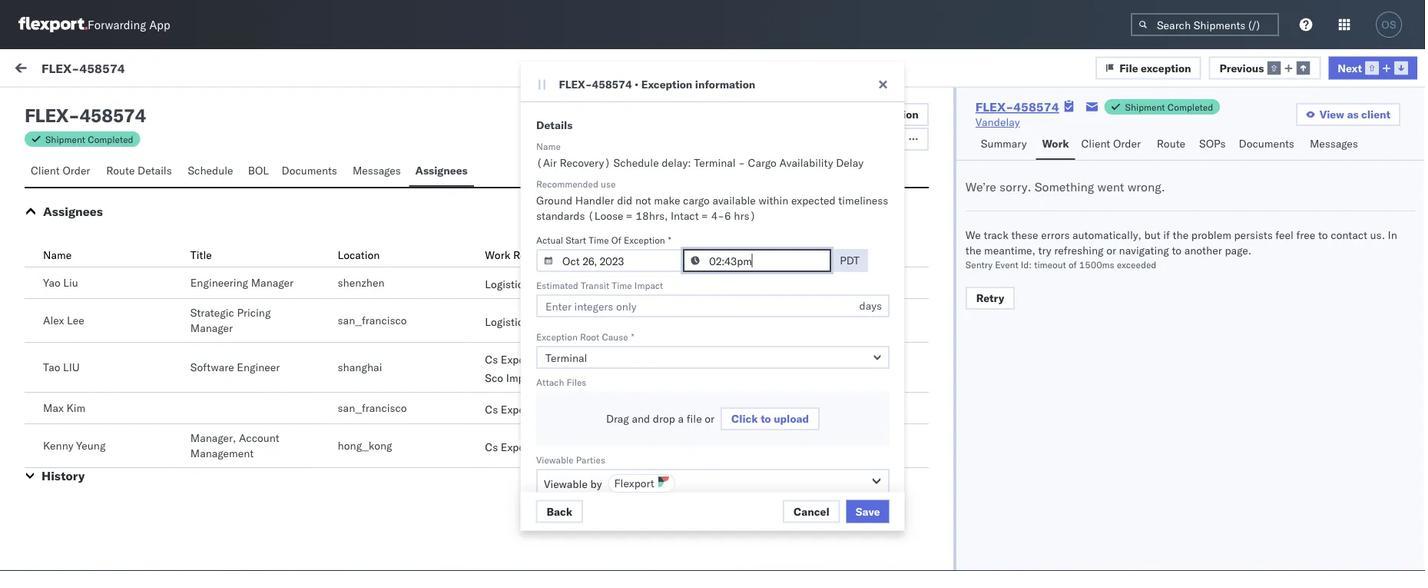 Task type: vqa. For each thing, say whether or not it's contained in the screenshot.
the bottommost Gaurav Jawla
no



Task type: describe. For each thing, give the bounding box(es) containing it.
back button
[[536, 500, 584, 523]]

1 horizontal spatial documents button
[[1233, 130, 1304, 160]]

2 horizontal spatial to
[[1319, 228, 1329, 242]]

start
[[566, 234, 586, 246]]

2 logistics from the top
[[485, 315, 529, 329]]

1 vertical spatial exception
[[624, 234, 665, 246]]

z for test
[[55, 445, 60, 455]]

software engineer
[[190, 361, 280, 374]]

history
[[42, 468, 85, 484]]

pst right 6:39
[[598, 525, 617, 538]]

2026, left files
[[527, 386, 557, 400]]

external (0) button
[[18, 91, 97, 121]]

1 horizontal spatial assignees
[[416, 164, 468, 177]]

import inside button
[[114, 63, 146, 76]]

(air
[[536, 156, 557, 170]]

file
[[687, 412, 702, 425]]

in
[[1389, 228, 1398, 242]]

strategic pricing manager
[[190, 306, 271, 335]]

0 horizontal spatial exception
[[869, 108, 919, 121]]

previous button
[[1210, 56, 1322, 79]]

handler
[[575, 194, 614, 207]]

18hrs,
[[636, 209, 668, 223]]

cancel
[[794, 504, 830, 518]]

recovery)
[[560, 156, 611, 170]]

3 jason- from the top
[[75, 374, 109, 387]]

exceeded
[[1118, 259, 1157, 270]]

flexport button
[[608, 474, 675, 493]]

drop
[[653, 412, 675, 425]]

client order for the leftmost "client order" button
[[31, 164, 90, 177]]

0 horizontal spatial messages button
[[347, 157, 409, 187]]

wrong.
[[1128, 179, 1166, 194]]

view
[[1320, 108, 1345, 121]]

flexport. image
[[18, 17, 88, 32]]

- inside name (air recovery) schedule delay: terminal - cargo availability delay
[[739, 156, 745, 170]]

1 test from the top
[[109, 166, 129, 180]]

availability
[[779, 156, 833, 170]]

sorry.
[[1000, 179, 1032, 194]]

delay:
[[662, 156, 691, 170]]

vandelay
[[976, 115, 1021, 129]]

id:
[[1021, 259, 1032, 270]]

2 jason-test zhao from the top
[[75, 305, 156, 318]]

0 vertical spatial pm
[[586, 386, 602, 400]]

external (0)
[[25, 98, 88, 111]]

next button
[[1329, 56, 1418, 79]]

12:36
[[560, 179, 590, 192]]

458574 up message
[[80, 104, 146, 127]]

1 horizontal spatial *
[[668, 234, 671, 246]]

0 horizontal spatial completed
[[88, 133, 133, 145]]

1 vertical spatial pm
[[586, 455, 602, 469]]

Terminal text field
[[536, 346, 890, 369]]

manager up pricing
[[251, 276, 294, 289]]

20, for dec 20, 2026, 12:35 am pst
[[507, 248, 524, 261]]

pst up drag
[[605, 386, 624, 400]]

click to upload button
[[721, 407, 820, 430]]

2026, up ground
[[527, 179, 557, 192]]

work for work button
[[1043, 137, 1070, 150]]

messages for right messages button
[[1311, 137, 1359, 150]]

try
[[1039, 244, 1052, 257]]

dec 20, 2026, 12:35 am pst
[[485, 248, 631, 261]]

hrs)
[[734, 209, 756, 223]]

route button
[[1151, 130, 1194, 160]]

retry
[[977, 291, 1005, 305]]

1 vertical spatial order
[[63, 164, 90, 177]]

0 vertical spatial documents
[[1240, 137, 1295, 150]]

458574 up vandelay
[[1014, 99, 1060, 115]]

manager down 'responsibility' at the top left
[[532, 278, 574, 291]]

2026, right 8,
[[520, 525, 550, 538]]

export inside cs export sco import
[[501, 353, 533, 366]]

4-
[[711, 209, 725, 223]]

history button
[[42, 468, 85, 484]]

flex - 458574
[[25, 104, 146, 127]]

0 horizontal spatial shipment completed
[[45, 133, 133, 145]]

software
[[190, 361, 234, 374]]

client for the leftmost "client order" button
[[31, 164, 60, 177]]

click
[[732, 412, 758, 425]]

time for start
[[589, 234, 609, 246]]

exception root cause *
[[536, 331, 634, 342]]

drag
[[606, 412, 629, 425]]

account
[[239, 431, 280, 445]]

pst down of
[[612, 248, 631, 261]]

3 export from the top
[[501, 440, 533, 454]]

delay
[[836, 156, 864, 170]]

8,
[[507, 525, 517, 538]]

2 test from the top
[[46, 401, 65, 414]]

4 jason- from the top
[[75, 443, 109, 457]]

retry button
[[966, 287, 1016, 310]]

tao
[[43, 361, 60, 374]]

cargo
[[748, 156, 777, 170]]

tao liu
[[43, 361, 80, 374]]

j for test
[[52, 445, 55, 455]]

bol
[[248, 164, 269, 177]]

2026, left "12:33"
[[527, 317, 557, 331]]

manager, account management
[[190, 431, 280, 460]]

1 horizontal spatial order
[[1114, 137, 1142, 150]]

2 vertical spatial pm
[[579, 525, 595, 538]]

2 = from the left
[[702, 209, 708, 223]]

we track these errors automatically, but if the problem persists feel free to contact us. in the meantime, try refreshing or navigating to another page. sentry event id: timeout of 1500ms exceeded
[[966, 228, 1398, 270]]

2026, down actual on the top
[[527, 248, 557, 261]]

errors
[[1042, 228, 1070, 242]]

0 vertical spatial assignees button
[[409, 157, 474, 187]]

forwarding app
[[88, 17, 170, 32]]

pst up flexport
[[605, 455, 624, 469]]

2 17, from the top
[[507, 455, 524, 469]]

click to upload
[[732, 412, 809, 425]]

3 cs from the top
[[485, 440, 498, 454]]

us.
[[1371, 228, 1386, 242]]

within
[[759, 194, 789, 207]]

0 horizontal spatial file exception
[[848, 108, 919, 121]]

cancel button
[[783, 500, 841, 523]]

6 dec from the top
[[485, 525, 505, 538]]

manager inside strategic pricing manager
[[190, 321, 233, 335]]

cs inside cs export sco import
[[485, 353, 498, 366]]

event
[[996, 259, 1019, 270]]

flex- left • on the top left of page
[[559, 78, 592, 91]]

3 test from the top
[[46, 470, 65, 483]]

1 dec 17, 2026, 6:47 pm pst from the top
[[485, 386, 624, 400]]

2 resize handle column header from the left
[[773, 128, 791, 571]]

schedule inside button
[[188, 164, 233, 177]]

3 test from the top
[[109, 374, 129, 387]]

0 horizontal spatial flex-458574
[[42, 60, 125, 76]]

2 dec 17, 2026, 6:47 pm pst from the top
[[485, 455, 624, 469]]

name for name
[[43, 248, 72, 262]]

yao liu
[[43, 276, 78, 289]]

my
[[15, 59, 40, 80]]

12:35
[[560, 248, 590, 261]]

4 resize handle column header from the left
[[1398, 128, 1417, 571]]

work responsibility
[[485, 248, 582, 262]]

flex- down the automatically,
[[1111, 248, 1143, 261]]

refreshing
[[1055, 244, 1104, 257]]

0 vertical spatial details
[[536, 118, 573, 132]]

1 test from the top
[[46, 331, 65, 345]]

internal (0) button
[[97, 91, 172, 121]]

am for 12:33
[[592, 317, 609, 331]]

root
[[580, 331, 599, 342]]

upload document button
[[628, 103, 818, 126]]

0 horizontal spatial or
[[705, 412, 715, 425]]

1 vertical spatial flex-458574
[[976, 99, 1060, 115]]

another
[[1185, 244, 1223, 257]]

2026, up viewable by
[[527, 455, 557, 469]]

3 resize handle column header from the left
[[1086, 128, 1104, 571]]

transit
[[581, 279, 609, 291]]

0 vertical spatial shipment completed
[[1126, 101, 1214, 113]]

estimated transit time impact
[[536, 279, 663, 291]]

458574 left • on the top left of page
[[592, 78, 632, 91]]

message
[[48, 133, 85, 145]]

1 horizontal spatial messages button
[[1304, 130, 1367, 160]]

details inside the route details button
[[138, 164, 172, 177]]

2 export from the top
[[501, 403, 533, 416]]

ttt for dec 20, 2026, 12:36 am pst
[[46, 193, 58, 206]]

2 jason- from the top
[[75, 305, 109, 318]]

4 zhao from the top
[[132, 443, 156, 457]]

1 vertical spatial to
[[1173, 244, 1182, 257]]

1 logistics manager from the top
[[485, 278, 574, 291]]

1 6:47 from the top
[[560, 386, 583, 400]]

1 horizontal spatial file
[[1120, 61, 1139, 74]]

upload
[[774, 412, 809, 425]]

lee
[[67, 314, 84, 327]]

6
[[725, 209, 731, 223]]

route details button
[[100, 157, 182, 187]]

1 zhao from the top
[[132, 166, 156, 180]]

viewable parties
[[536, 454, 605, 465]]

0 vertical spatial the
[[1173, 228, 1189, 242]]

impact
[[634, 279, 663, 291]]

viewable for viewable parties
[[536, 454, 574, 465]]

pst up did
[[612, 179, 631, 192]]

my work
[[15, 59, 84, 80]]

we're
[[966, 179, 997, 194]]

(0) for external (0)
[[68, 98, 88, 111]]

save
[[856, 504, 881, 518]]

estimated
[[536, 279, 578, 291]]

j for ttt
[[52, 168, 55, 178]]

kenny
[[43, 439, 73, 452]]

Search Shipments (/) text field
[[1132, 13, 1280, 36]]

0 vertical spatial shipment
[[1126, 101, 1166, 113]]

3 zhao from the top
[[132, 374, 156, 387]]

1 vertical spatial documents
[[282, 164, 337, 177]]

parties
[[576, 454, 605, 465]]

yeung
[[76, 439, 106, 452]]

work for my
[[44, 59, 84, 80]]

3 jason-test zhao from the top
[[75, 374, 156, 387]]

1 vertical spatial shipment
[[45, 133, 85, 145]]



Task type: locate. For each thing, give the bounding box(es) containing it.
1 vertical spatial file exception
[[848, 108, 919, 121]]

but
[[1145, 228, 1161, 242]]

j z up 'history'
[[52, 445, 60, 455]]

actual
[[536, 234, 563, 246]]

liu
[[63, 361, 80, 374]]

0 horizontal spatial =
[[626, 209, 633, 223]]

0 horizontal spatial route
[[106, 164, 135, 177]]

standards
[[536, 209, 585, 223]]

0 vertical spatial 17,
[[507, 386, 524, 400]]

name up yao liu
[[43, 248, 72, 262]]

0 vertical spatial completed
[[1168, 101, 1214, 113]]

drag and drop a file or
[[606, 412, 715, 425]]

am for 12:36
[[592, 179, 609, 192]]

1 = from the left
[[626, 209, 633, 223]]

ttt up yao
[[46, 262, 58, 276]]

zhao left schedule button
[[132, 166, 156, 180]]

viewable for viewable by
[[544, 477, 588, 491]]

20, for dec 20, 2026, 12:33 am pst
[[507, 317, 524, 331]]

1 vertical spatial 17,
[[507, 455, 524, 469]]

458574 down if
[[1143, 248, 1183, 261]]

route for route
[[1158, 137, 1186, 150]]

flex-
[[42, 60, 79, 76], [559, 78, 592, 91], [976, 99, 1014, 115], [1111, 179, 1143, 192], [1111, 248, 1143, 261]]

1 dec from the top
[[485, 179, 505, 192]]

0 vertical spatial exception
[[1142, 61, 1192, 74]]

1 horizontal spatial schedule
[[613, 156, 659, 170]]

2 zhao from the top
[[132, 305, 156, 318]]

previous
[[1220, 61, 1265, 74]]

zhao
[[132, 166, 156, 180], [132, 305, 156, 318], [132, 374, 156, 387], [132, 443, 156, 457]]

timeliness
[[839, 194, 888, 207]]

(0) right external
[[68, 98, 88, 111]]

2 vertical spatial j
[[52, 445, 55, 455]]

zhao right yeung
[[132, 443, 156, 457]]

1 flex- 458574 from the top
[[1111, 179, 1183, 192]]

4 test from the top
[[109, 443, 129, 457]]

work inside work button
[[1043, 137, 1070, 150]]

458574 down route button
[[1143, 179, 1183, 192]]

2 san_francisco from the top
[[338, 401, 407, 415]]

2 (0) from the left
[[144, 98, 164, 111]]

3 j z from the top
[[52, 445, 60, 455]]

1 horizontal spatial (0)
[[144, 98, 164, 111]]

flex- up vandelay
[[976, 99, 1014, 115]]

navigating
[[1120, 244, 1170, 257]]

3 20, from the top
[[507, 317, 524, 331]]

2 vertical spatial cs
[[485, 440, 498, 454]]

2 vertical spatial am
[[592, 317, 609, 331]]

j z for ttt
[[52, 168, 60, 178]]

0 vertical spatial to
[[1319, 228, 1329, 242]]

0 vertical spatial messages
[[1311, 137, 1359, 150]]

1 vertical spatial flex- 458574
[[1111, 248, 1183, 261]]

3 j from the top
[[52, 445, 55, 455]]

file exception
[[1120, 61, 1192, 74], [848, 108, 919, 121]]

1 ttt from the top
[[46, 193, 58, 206]]

1 san_francisco from the top
[[338, 314, 407, 327]]

expected
[[791, 194, 836, 207]]

1 17, from the top
[[507, 386, 524, 400]]

save button
[[847, 500, 890, 523]]

z down message
[[55, 168, 60, 178]]

0 horizontal spatial time
[[589, 234, 609, 246]]

by
[[590, 477, 602, 491]]

or inside we track these errors automatically, but if the problem persists feel free to contact us. in the meantime, try refreshing or navigating to another page. sentry event id: timeout of 1500ms exceeded
[[1107, 244, 1117, 257]]

flex-458574 link
[[976, 99, 1060, 115]]

0 vertical spatial route
[[1158, 137, 1186, 150]]

related
[[1112, 133, 1144, 145]]

0 vertical spatial or
[[1107, 244, 1117, 257]]

timeout
[[1035, 259, 1067, 270]]

test
[[109, 166, 129, 180], [109, 305, 129, 318], [109, 374, 129, 387], [109, 443, 129, 457]]

manager down strategic
[[190, 321, 233, 335]]

flex- 458574 down route button
[[1111, 179, 1183, 192]]

shanghai
[[338, 361, 382, 374]]

0 vertical spatial 6:47
[[560, 386, 583, 400]]

1 horizontal spatial file exception
[[1120, 61, 1192, 74]]

client order for the rightmost "client order" button
[[1082, 137, 1142, 150]]

client for the rightmost "client order" button
[[1082, 137, 1111, 150]]

test down flex - 458574
[[109, 166, 129, 180]]

1 horizontal spatial the
[[1173, 228, 1189, 242]]

manager
[[251, 276, 294, 289], [532, 278, 574, 291], [532, 315, 574, 329], [190, 321, 233, 335]]

alex lee
[[43, 314, 84, 327]]

dec left recommended
[[485, 179, 505, 192]]

work up 'external (0)'
[[44, 59, 84, 80]]

1 logistics from the top
[[485, 278, 529, 291]]

viewable by
[[544, 477, 602, 491]]

1 vertical spatial details
[[138, 164, 172, 177]]

0 vertical spatial cs export
[[485, 403, 533, 416]]

2 6:47 from the top
[[560, 455, 583, 469]]

client
[[1082, 137, 1111, 150], [31, 164, 60, 177]]

1 vertical spatial am
[[592, 248, 609, 261]]

2 j from the top
[[52, 307, 55, 316]]

1 vertical spatial logistics manager
[[485, 315, 574, 329]]

name up the (air
[[536, 140, 561, 152]]

0 vertical spatial flex- 458574
[[1111, 179, 1183, 192]]

manager up exception root cause *
[[532, 315, 574, 329]]

1 vertical spatial file
[[848, 108, 866, 121]]

or down the automatically,
[[1107, 244, 1117, 257]]

0 horizontal spatial *
[[631, 331, 634, 342]]

import work
[[114, 63, 174, 76]]

am down actual start time of exception *
[[592, 248, 609, 261]]

j z left the lee at left bottom
[[52, 307, 60, 316]]

time for transit
[[612, 279, 632, 291]]

1 vertical spatial assignees button
[[43, 204, 103, 219]]

1 vertical spatial the
[[966, 244, 982, 257]]

0 vertical spatial san_francisco
[[338, 314, 407, 327]]

1 vertical spatial client order
[[31, 164, 90, 177]]

1 vertical spatial work
[[1043, 137, 1070, 150]]

1 (0) from the left
[[68, 98, 88, 111]]

1 horizontal spatial name
[[536, 140, 561, 152]]

messages for leftmost messages button
[[353, 164, 401, 177]]

12:33
[[560, 317, 590, 331]]

1500ms
[[1080, 259, 1115, 270]]

name for name (air recovery) schedule delay: terminal - cargo availability delay
[[536, 140, 561, 152]]

make
[[654, 194, 680, 207]]

1 vertical spatial san_francisco
[[338, 401, 407, 415]]

20, for dec 20, 2026, 12:36 am pst
[[507, 179, 524, 192]]

to left another
[[1173, 244, 1182, 257]]

0 vertical spatial client
[[1082, 137, 1111, 150]]

1 vertical spatial or
[[705, 412, 715, 425]]

0 vertical spatial logistics
[[485, 278, 529, 291]]

= left 4-
[[702, 209, 708, 223]]

engineering manager
[[190, 276, 294, 289]]

time right the transit
[[612, 279, 632, 291]]

shenzhen
[[338, 276, 385, 289]]

test right liu
[[109, 374, 129, 387]]

1 horizontal spatial details
[[536, 118, 573, 132]]

flex- 458574 for dec 20, 2026, 12:36 am pst
[[1111, 179, 1183, 192]]

4 dec from the top
[[485, 386, 505, 400]]

file exception up delay
[[848, 108, 919, 121]]

0 horizontal spatial assignees button
[[43, 204, 103, 219]]

import right sco
[[506, 371, 539, 385]]

0 vertical spatial name
[[536, 140, 561, 152]]

0 vertical spatial file exception
[[1120, 61, 1192, 74]]

1 vertical spatial ttt
[[46, 262, 58, 276]]

flex-458574 down forwarding app link
[[42, 60, 125, 76]]

0 horizontal spatial order
[[63, 164, 90, 177]]

work for related
[[1146, 133, 1166, 145]]

the up sentry
[[966, 244, 982, 257]]

2 vertical spatial to
[[761, 412, 771, 425]]

1 vertical spatial import
[[506, 371, 539, 385]]

0 vertical spatial viewable
[[536, 454, 574, 465]]

shipment up related
[[1126, 101, 1166, 113]]

0 horizontal spatial client order button
[[25, 157, 100, 187]]

work inside import work button
[[149, 63, 174, 76]]

0 vertical spatial exception
[[642, 78, 693, 91]]

problem
[[1192, 228, 1232, 242]]

MMM D, YYYY text field
[[536, 249, 685, 272]]

z for ttt
[[55, 168, 60, 178]]

1 z from the top
[[55, 168, 60, 178]]

am for 12:35
[[592, 248, 609, 261]]

2 ttt from the top
[[46, 262, 58, 276]]

ttt
[[46, 193, 58, 206], [46, 262, 58, 276]]

1 vertical spatial client
[[31, 164, 60, 177]]

alex
[[43, 314, 64, 327]]

work for work responsibility
[[485, 248, 511, 262]]

the
[[1173, 228, 1189, 242], [966, 244, 982, 257]]

3 dec from the top
[[485, 317, 505, 331]]

flex- right my
[[42, 60, 79, 76]]

1 vertical spatial *
[[631, 331, 634, 342]]

1 vertical spatial export
[[501, 403, 533, 416]]

work left 'responsibility' at the top left
[[485, 248, 511, 262]]

san_francisco down 'shenzhen'
[[338, 314, 407, 327]]

test down the alex
[[46, 331, 65, 345]]

1 vertical spatial route
[[106, 164, 135, 177]]

as
[[1348, 108, 1360, 121]]

dec down sco
[[485, 386, 505, 400]]

we
[[966, 228, 982, 242]]

viewable up viewable by
[[536, 454, 574, 465]]

1 horizontal spatial completed
[[1168, 101, 1214, 113]]

j left the lee at left bottom
[[52, 307, 55, 316]]

0 vertical spatial dec 17, 2026, 6:47 pm pst
[[485, 386, 624, 400]]

flex-458574
[[42, 60, 125, 76], [976, 99, 1060, 115]]

work button
[[1037, 130, 1076, 160]]

1 j z from the top
[[52, 168, 60, 178]]

Enter integers only number field
[[536, 294, 890, 317]]

contact
[[1332, 228, 1368, 242]]

2 j z from the top
[[52, 307, 60, 316]]

of
[[611, 234, 621, 246]]

j z for test
[[52, 445, 60, 455]]

0 horizontal spatial documents button
[[276, 157, 347, 187]]

test left kim
[[46, 401, 65, 414]]

1 cs from the top
[[485, 353, 498, 366]]

name (air recovery) schedule delay: terminal - cargo availability delay
[[536, 140, 864, 170]]

documents right sops button
[[1240, 137, 1295, 150]]

summary
[[982, 137, 1027, 150]]

client order button down message
[[25, 157, 100, 187]]

1 vertical spatial time
[[612, 279, 632, 291]]

schedule up use
[[613, 156, 659, 170]]

1 vertical spatial logistics
[[485, 315, 529, 329]]

1 horizontal spatial client order button
[[1076, 130, 1151, 160]]

2 logistics manager from the top
[[485, 315, 574, 329]]

2 20, from the top
[[507, 248, 524, 261]]

1 horizontal spatial exception
[[1142, 61, 1192, 74]]

test right the lee at left bottom
[[109, 305, 129, 318]]

external
[[25, 98, 65, 111]]

client order down message
[[31, 164, 90, 177]]

1 20, from the top
[[507, 179, 524, 192]]

internal
[[103, 98, 141, 111]]

0 horizontal spatial schedule
[[188, 164, 233, 177]]

j down message
[[52, 168, 55, 178]]

automatically,
[[1073, 228, 1142, 242]]

0 horizontal spatial work
[[149, 63, 174, 76]]

3 z from the top
[[55, 445, 60, 455]]

file up delay
[[848, 108, 866, 121]]

dec 20, 2026, 12:36 am pst
[[485, 179, 631, 192]]

am up handler
[[592, 179, 609, 192]]

cs export left viewable parties
[[485, 440, 533, 454]]

shipment down flex
[[45, 133, 85, 145]]

458574 up internal
[[79, 60, 125, 76]]

sops
[[1200, 137, 1226, 150]]

0 horizontal spatial messages
[[353, 164, 401, 177]]

dec 17, 2026, 6:47 pm pst up viewable by
[[485, 455, 624, 469]]

jason-test zhao up msg
[[75, 305, 156, 318]]

management
[[190, 447, 254, 460]]

17, down cs export sco import
[[507, 386, 524, 400]]

to right free
[[1319, 228, 1329, 242]]

completed up item/shipment
[[1168, 101, 1214, 113]]

liu
[[63, 276, 78, 289]]

2 z from the top
[[55, 307, 60, 316]]

strategic
[[190, 306, 234, 319]]

time left of
[[589, 234, 609, 246]]

details up the (air
[[536, 118, 573, 132]]

logistics manager down the work responsibility
[[485, 278, 574, 291]]

am up 'root'
[[592, 317, 609, 331]]

1 horizontal spatial documents
[[1240, 137, 1295, 150]]

dec 17, 2026, 6:47 pm pst
[[485, 386, 624, 400], [485, 455, 624, 469]]

-- : -- -- text field
[[683, 249, 831, 272]]

2 test from the top
[[109, 305, 129, 318]]

import
[[114, 63, 146, 76], [506, 371, 539, 385]]

information
[[696, 78, 756, 91]]

0 horizontal spatial to
[[761, 412, 771, 425]]

max
[[43, 401, 64, 415]]

work
[[149, 63, 174, 76], [1043, 137, 1070, 150], [485, 248, 511, 262]]

z up 'history'
[[55, 445, 60, 455]]

assignees
[[416, 164, 468, 177], [43, 204, 103, 219]]

0 vertical spatial time
[[589, 234, 609, 246]]

name inside name (air recovery) schedule delay: terminal - cargo availability delay
[[536, 140, 561, 152]]

schedule inside name (air recovery) schedule delay: terminal - cargo availability delay
[[613, 156, 659, 170]]

6:47 up viewable by
[[560, 455, 583, 469]]

logistics up cs export sco import
[[485, 315, 529, 329]]

2 cs export from the top
[[485, 440, 533, 454]]

recommended
[[536, 178, 598, 189]]

dec left 8,
[[485, 525, 505, 538]]

0 vertical spatial ttt
[[46, 193, 58, 206]]

time
[[589, 234, 609, 246], [612, 279, 632, 291]]

0 vertical spatial j
[[52, 168, 55, 178]]

logistics manager down "estimated"
[[485, 315, 574, 329]]

pst up cause
[[612, 317, 631, 331]]

location
[[338, 248, 380, 262]]

flex- 458574 for dec 20, 2026, 12:35 am pst
[[1111, 248, 1183, 261]]

2 flex- 458574 from the top
[[1111, 248, 1183, 261]]

documents right bol button
[[282, 164, 337, 177]]

(0) for internal (0)
[[144, 98, 164, 111]]

1 resize handle column header from the left
[[460, 128, 478, 571]]

work right related
[[1146, 133, 1166, 145]]

pdt
[[840, 254, 860, 267]]

export down sco
[[501, 403, 533, 416]]

work up internal (0)
[[149, 63, 174, 76]]

cs export sco import
[[485, 353, 539, 385]]

1 horizontal spatial to
[[1173, 244, 1182, 257]]

resize handle column header
[[460, 128, 478, 571], [773, 128, 791, 571], [1086, 128, 1104, 571], [1398, 128, 1417, 571]]

1 vertical spatial name
[[43, 248, 72, 262]]

1 j from the top
[[52, 168, 55, 178]]

0 vertical spatial client order
[[1082, 137, 1142, 150]]

back
[[547, 504, 573, 518]]

jason- right the kenny
[[75, 443, 109, 457]]

import work button
[[108, 49, 181, 91]]

import inside cs export sco import
[[506, 371, 539, 385]]

2 vertical spatial exception
[[536, 331, 578, 342]]

1 vertical spatial assignees
[[43, 204, 103, 219]]

1 vertical spatial cs export
[[485, 440, 533, 454]]

shipment completed up related work item/shipment
[[1126, 101, 1214, 113]]

4 jason-test zhao from the top
[[75, 443, 156, 457]]

sentry
[[966, 259, 993, 270]]

test right yeung
[[109, 443, 129, 457]]

flex- down related
[[1111, 179, 1143, 192]]

0 vertical spatial j z
[[52, 168, 60, 178]]

2 vertical spatial z
[[55, 445, 60, 455]]

san_francisco up the hong_kong at bottom left
[[338, 401, 407, 415]]

cause
[[602, 331, 628, 342]]

responsibility
[[513, 248, 582, 262]]

dec
[[485, 179, 505, 192], [485, 248, 505, 261], [485, 317, 505, 331], [485, 386, 505, 400], [485, 455, 505, 469], [485, 525, 505, 538]]

1 vertical spatial j
[[52, 307, 55, 316]]

1 cs export from the top
[[485, 403, 533, 416]]

client down message
[[31, 164, 60, 177]]

a
[[678, 412, 684, 425]]

client order
[[1082, 137, 1142, 150], [31, 164, 90, 177]]

0 vertical spatial work
[[149, 63, 174, 76]]

2 dec from the top
[[485, 248, 505, 261]]

0 horizontal spatial file
[[848, 108, 866, 121]]

0 horizontal spatial name
[[43, 248, 72, 262]]

kenny yeung
[[43, 439, 106, 452]]

ttt for dec 20, 2026, 12:35 am pst
[[46, 262, 58, 276]]

1 vertical spatial dec 17, 2026, 6:47 pm pst
[[485, 455, 624, 469]]

am
[[592, 179, 609, 192], [592, 248, 609, 261], [592, 317, 609, 331]]

route for route details
[[106, 164, 135, 177]]

completed down flex - 458574
[[88, 133, 133, 145]]

client order up went
[[1082, 137, 1142, 150]]

test down the kenny
[[46, 470, 65, 483]]

the right if
[[1173, 228, 1189, 242]]

1 export from the top
[[501, 353, 533, 366]]

0 horizontal spatial work
[[44, 59, 84, 80]]

1 jason- from the top
[[75, 166, 109, 180]]

to inside button
[[761, 412, 771, 425]]

dec up cs export sco import
[[485, 317, 505, 331]]

1 am from the top
[[592, 179, 609, 192]]

1 jason-test zhao from the top
[[75, 166, 156, 180]]

6:47 down exception root cause *
[[560, 386, 583, 400]]

os button
[[1372, 7, 1408, 42]]

work
[[44, 59, 84, 80], [1146, 133, 1166, 145]]

flex-458574 up vandelay
[[976, 99, 1060, 115]]

actual start time of exception *
[[536, 234, 671, 246]]

jason-test zhao up kim
[[75, 374, 156, 387]]

2 cs from the top
[[485, 403, 498, 416]]

5 dec from the top
[[485, 455, 505, 469]]

0 vertical spatial test
[[46, 331, 65, 345]]

order down message
[[63, 164, 90, 177]]

0 vertical spatial z
[[55, 168, 60, 178]]

persists
[[1235, 228, 1274, 242]]

documents button right bol
[[276, 157, 347, 187]]

0 horizontal spatial assignees
[[43, 204, 103, 219]]

0 vertical spatial import
[[114, 63, 146, 76]]

3 am from the top
[[592, 317, 609, 331]]

j z down message
[[52, 168, 60, 178]]

flexport
[[614, 477, 654, 490]]

route
[[1158, 137, 1186, 150], [106, 164, 135, 177]]

1 vertical spatial 20,
[[507, 248, 524, 261]]

flex
[[25, 104, 68, 127]]

0 vertical spatial flex-458574
[[42, 60, 125, 76]]

cs export down sco
[[485, 403, 533, 416]]

route left sops
[[1158, 137, 1186, 150]]

route down flex - 458574
[[106, 164, 135, 177]]

z left the lee at left bottom
[[55, 307, 60, 316]]

jason- down message
[[75, 166, 109, 180]]

logistics down the work responsibility
[[485, 278, 529, 291]]

2 am from the top
[[592, 248, 609, 261]]

yao
[[43, 276, 61, 289]]

export
[[501, 353, 533, 366], [501, 403, 533, 416], [501, 440, 533, 454]]

upload document
[[639, 107, 731, 121]]



